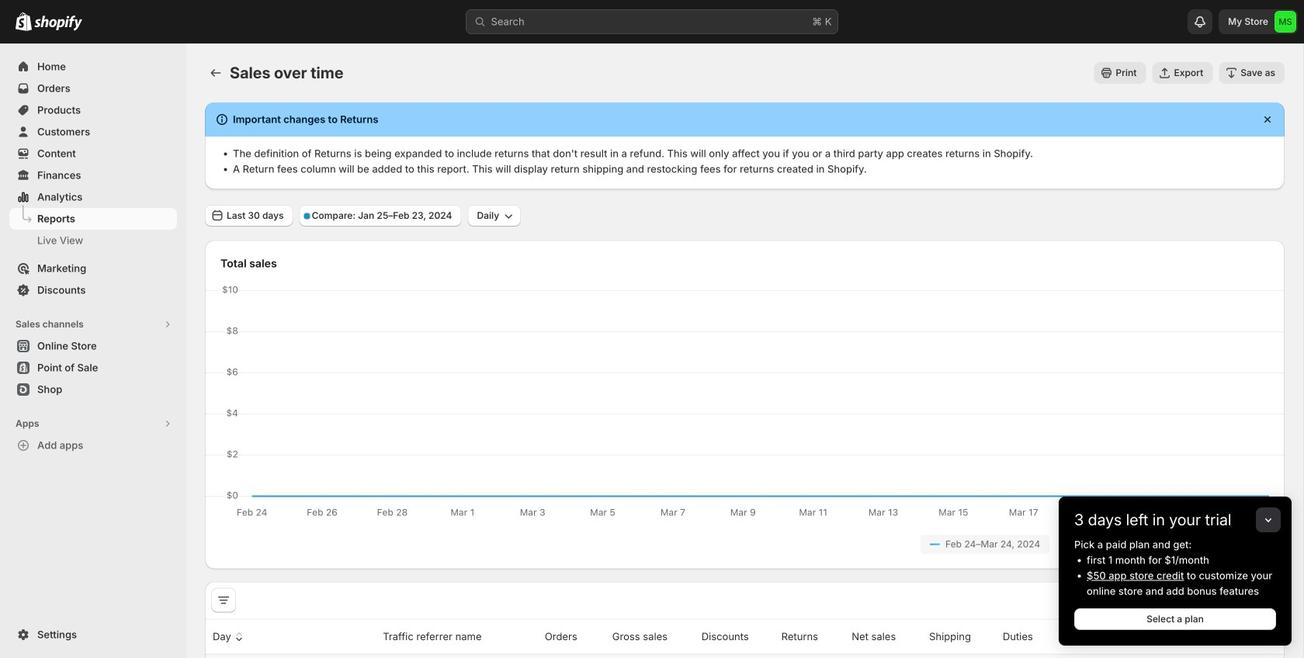 Task type: locate. For each thing, give the bounding box(es) containing it.
1 horizontal spatial shopify image
[[34, 15, 82, 31]]

shopify image
[[16, 12, 32, 31], [34, 15, 82, 31]]

0 horizontal spatial shopify image
[[16, 12, 32, 31]]



Task type: describe. For each thing, give the bounding box(es) containing it.
my store image
[[1275, 11, 1297, 33]]



Task type: vqa. For each thing, say whether or not it's contained in the screenshot.
my store image
yes



